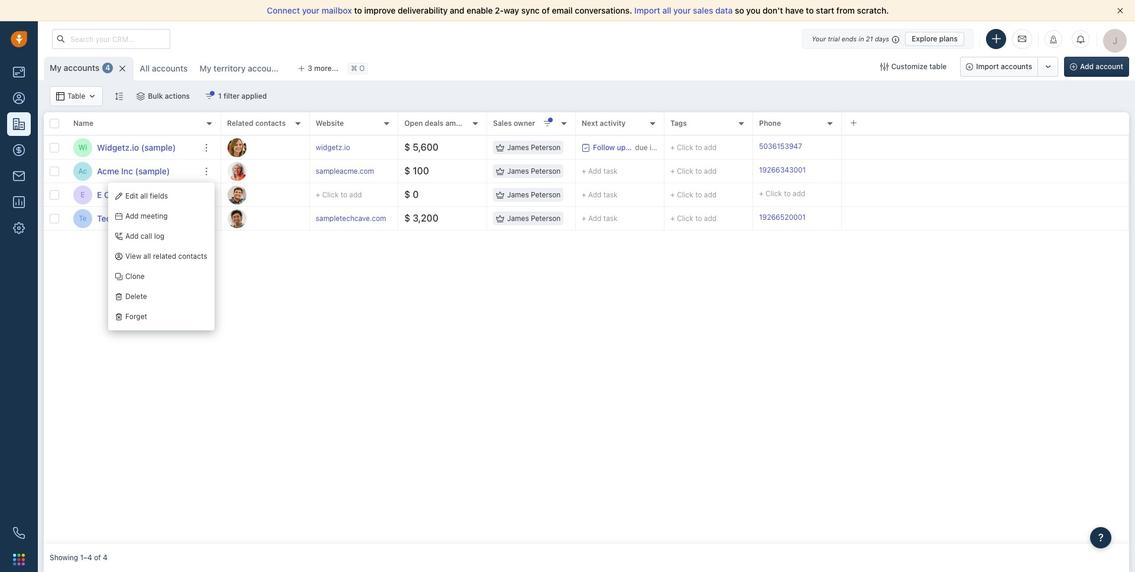 Task type: describe. For each thing, give the bounding box(es) containing it.
table
[[930, 62, 947, 71]]

don't
[[763, 5, 783, 15]]

sales
[[493, 119, 512, 128]]

+ add task for $ 0
[[582, 190, 618, 199]]

cell for $ 3,200
[[842, 207, 1129, 230]]

press space to select this row. row containing techcave (sample)
[[44, 207, 221, 231]]

in inside press space to select this row. row
[[650, 143, 656, 152]]

table
[[67, 92, 85, 101]]

bulk actions
[[148, 92, 190, 101]]

1 filter applied button
[[198, 86, 274, 106]]

techcave (sample) link
[[97, 213, 171, 224]]

add for $ 3,200
[[704, 214, 717, 223]]

tags
[[670, 119, 687, 128]]

name
[[73, 119, 93, 128]]

0 vertical spatial in
[[859, 35, 864, 42]]

james for 0
[[507, 190, 529, 199]]

$ 0
[[404, 189, 419, 200]]

wi
[[78, 143, 87, 152]]

you
[[746, 5, 761, 15]]

press space to select this row. row containing widgetz.io (sample)
[[44, 136, 221, 160]]

style_myh0__igzzd8unmi image
[[115, 92, 123, 100]]

e for e corp (sample)
[[97, 189, 102, 200]]

customize table button
[[872, 57, 954, 77]]

widgetz.io
[[97, 142, 139, 152]]

import accounts group
[[960, 57, 1058, 77]]

(sample) inside techcave (sample) link
[[136, 213, 171, 223]]

deals
[[425, 119, 444, 128]]

2-
[[495, 5, 504, 15]]

account
[[1096, 62, 1123, 71]]

4 inside my accounts 4
[[105, 64, 110, 72]]

territory
[[214, 63, 246, 73]]

trial
[[828, 35, 840, 42]]

add meeting
[[125, 212, 168, 221]]

connect
[[267, 5, 300, 15]]

all for related
[[143, 252, 151, 261]]

acme
[[97, 166, 119, 176]]

name row
[[44, 112, 221, 136]]

due in 2 days
[[635, 143, 679, 152]]

$ for $ 0
[[404, 189, 410, 200]]

21
[[866, 35, 873, 42]]

sampletechcave.com link
[[316, 214, 386, 223]]

+ add task for $ 100
[[582, 166, 618, 175]]

scratch.
[[857, 5, 889, 15]]

3 more...
[[308, 64, 338, 73]]

0 vertical spatial all
[[662, 5, 671, 15]]

plans
[[939, 34, 958, 43]]

connect your mailbox link
[[267, 5, 354, 15]]

peterson for 5,600
[[531, 143, 561, 152]]

sync
[[521, 5, 540, 15]]

showing
[[50, 554, 78, 562]]

sales owner
[[493, 119, 535, 128]]

container_wx8msf4aqz5i3rn1 image for bulk
[[137, 92, 145, 101]]

send email image
[[1018, 34, 1026, 44]]

add for $ 100
[[704, 167, 717, 176]]

100
[[413, 166, 429, 176]]

phone
[[759, 119, 781, 128]]

1 vertical spatial of
[[94, 554, 101, 562]]

l image
[[228, 162, 247, 181]]

james peterson for $ 0
[[507, 190, 561, 199]]

james for 5,600
[[507, 143, 529, 152]]

te
[[79, 214, 87, 223]]

acme inc (sample) link
[[97, 165, 170, 177]]

widgetz.io
[[316, 143, 350, 152]]

row group containing widgetz.io (sample)
[[44, 136, 221, 231]]

related
[[227, 119, 253, 128]]

1–4
[[80, 554, 92, 562]]

log
[[154, 232, 164, 241]]

peterson for 0
[[531, 190, 561, 199]]

s image
[[228, 209, 247, 228]]

add call log
[[125, 232, 164, 241]]

add for $ 5,600
[[704, 143, 717, 152]]

5036153947
[[759, 142, 802, 151]]

james for 3,200
[[507, 214, 529, 223]]

$ 100
[[404, 166, 429, 176]]

table button
[[50, 86, 103, 106]]

related
[[153, 252, 176, 261]]

inc
[[121, 166, 133, 176]]

click for $ 100
[[677, 167, 693, 176]]

o
[[359, 64, 365, 73]]

clone
[[125, 272, 145, 281]]

activity
[[600, 119, 626, 128]]

ends
[[842, 35, 857, 42]]

james peterson for $ 5,600
[[507, 143, 561, 152]]

open deals amount
[[404, 119, 472, 128]]

5036153947 link
[[759, 141, 802, 154]]

0
[[413, 189, 419, 200]]

all
[[140, 63, 150, 73]]

next activity
[[582, 119, 626, 128]]

techcave
[[97, 213, 134, 223]]

$ for $ 3,200
[[404, 213, 410, 224]]

menu containing edit all fields
[[108, 183, 214, 330]]

1 vertical spatial 4
[[103, 554, 107, 562]]

press space to select this row. row containing $ 100
[[221, 160, 1129, 183]]

email
[[552, 5, 573, 15]]

edit all fields
[[125, 192, 168, 201]]

grid containing $ 5,600
[[44, 111, 1129, 544]]

1 vertical spatial contacts
[[178, 252, 207, 261]]

website
[[316, 119, 344, 128]]

press space to select this row. row containing acme inc (sample)
[[44, 160, 221, 183]]

$ 3,200
[[404, 213, 438, 224]]

press space to select this row. row containing $ 5,600
[[221, 136, 1129, 160]]

1
[[218, 92, 222, 101]]

name column header
[[67, 112, 221, 136]]

e corp (sample)
[[97, 189, 160, 200]]

Search your CRM... text field
[[52, 29, 170, 49]]

press space to select this row. row containing e corp (sample)
[[44, 183, 221, 207]]

mailbox
[[322, 5, 352, 15]]

start
[[816, 5, 834, 15]]

cell for $ 5,600
[[842, 136, 1129, 159]]

0 horizontal spatial import
[[634, 5, 660, 15]]

19266343001 link
[[759, 165, 806, 177]]

james for 100
[[507, 167, 529, 176]]

amount
[[445, 119, 472, 128]]

+ click to add for $ 5,600
[[670, 143, 717, 152]]

2 your from the left
[[673, 5, 691, 15]]

and
[[450, 5, 464, 15]]

your
[[812, 35, 826, 42]]

widgetz.io (sample) link
[[97, 142, 176, 153]]

forget
[[125, 312, 147, 321]]

3
[[308, 64, 312, 73]]

filter
[[224, 92, 240, 101]]

accounts for import
[[1001, 62, 1032, 71]]

applied
[[242, 92, 267, 101]]

next
[[582, 119, 598, 128]]

click for $ 0
[[677, 190, 693, 199]]

explore plans link
[[905, 32, 964, 46]]

fields
[[150, 192, 168, 201]]

open
[[404, 119, 423, 128]]



Task type: locate. For each thing, give the bounding box(es) containing it.
1 task from the top
[[603, 166, 618, 175]]

all right edit
[[140, 192, 148, 201]]

accounts up applied
[[248, 63, 284, 73]]

view
[[125, 252, 141, 261]]

0 vertical spatial contacts
[[255, 119, 286, 128]]

0 vertical spatial import
[[634, 5, 660, 15]]

menu
[[108, 183, 214, 330]]

1 horizontal spatial import
[[976, 62, 999, 71]]

2 task from the top
[[603, 190, 618, 199]]

4 $ from the top
[[404, 213, 410, 224]]

sales
[[693, 5, 713, 15]]

way
[[504, 5, 519, 15]]

contacts inside grid
[[255, 119, 286, 128]]

row group containing $ 5,600
[[221, 136, 1129, 231]]

⌘ o
[[351, 64, 365, 73]]

1 horizontal spatial container_wx8msf4aqz5i3rn1 image
[[880, 63, 888, 71]]

+ click to add for $ 0
[[670, 190, 717, 199]]

task for $ 3,200
[[603, 214, 618, 223]]

4 cell from the top
[[842, 207, 1129, 230]]

in left 2
[[650, 143, 656, 152]]

owner
[[514, 119, 535, 128]]

0 horizontal spatial e
[[81, 190, 85, 199]]

19266343001
[[759, 165, 806, 174]]

2 + add task from the top
[[582, 190, 618, 199]]

improve
[[364, 5, 396, 15]]

press space to select this row. row containing $ 3,200
[[221, 207, 1129, 231]]

bulk
[[148, 92, 163, 101]]

cell for $ 0
[[842, 183, 1129, 206]]

3 + add task from the top
[[582, 214, 618, 223]]

2 peterson from the top
[[531, 167, 561, 176]]

contacts
[[255, 119, 286, 128], [178, 252, 207, 261]]

call
[[141, 232, 152, 241]]

close image
[[1117, 8, 1123, 14]]

0 horizontal spatial of
[[94, 554, 101, 562]]

$ left 100
[[404, 166, 410, 176]]

1 horizontal spatial your
[[673, 5, 691, 15]]

0 vertical spatial 4
[[105, 64, 110, 72]]

your trial ends in 21 days
[[812, 35, 889, 42]]

deliverability
[[398, 5, 448, 15]]

2
[[658, 143, 662, 152]]

task for $ 0
[[603, 190, 618, 199]]

1 vertical spatial days
[[664, 143, 679, 152]]

0 vertical spatial container_wx8msf4aqz5i3rn1 image
[[880, 63, 888, 71]]

row group
[[44, 136, 221, 231], [221, 136, 1129, 231]]

freshworks switcher image
[[13, 554, 25, 566]]

1 horizontal spatial e
[[97, 189, 102, 200]]

0 horizontal spatial your
[[302, 5, 319, 15]]

phone element
[[7, 521, 31, 545]]

container_wx8msf4aqz5i3rn1 image left bulk
[[137, 92, 145, 101]]

+ click to add for $ 3,200
[[670, 214, 717, 223]]

what's new image
[[1049, 35, 1058, 44]]

connect your mailbox to improve deliverability and enable 2-way sync of email conversations. import all your sales data so you don't have to start from scratch.
[[267, 5, 889, 15]]

4 right "1–4"
[[103, 554, 107, 562]]

3 peterson from the top
[[531, 190, 561, 199]]

of
[[542, 5, 550, 15], [94, 554, 101, 562]]

accounts up table
[[64, 63, 100, 73]]

4
[[105, 64, 110, 72], [103, 554, 107, 562]]

0 horizontal spatial in
[[650, 143, 656, 152]]

more...
[[314, 64, 338, 73]]

press space to select this row. row containing $ 0
[[221, 183, 1129, 207]]

1 filter applied
[[218, 92, 267, 101]]

+ click to add for $ 100
[[670, 167, 717, 176]]

related contacts
[[227, 119, 286, 128]]

techcave (sample)
[[97, 213, 171, 223]]

days right 2
[[664, 143, 679, 152]]

+ add task
[[582, 166, 618, 175], [582, 190, 618, 199], [582, 214, 618, 223]]

accounts for all
[[152, 63, 188, 73]]

1 your from the left
[[302, 5, 319, 15]]

1 $ from the top
[[404, 142, 410, 153]]

$ left the 5,600
[[404, 142, 410, 153]]

my left territory
[[200, 63, 211, 73]]

1 vertical spatial + add task
[[582, 190, 618, 199]]

james
[[507, 143, 529, 152], [507, 167, 529, 176], [507, 190, 529, 199], [507, 214, 529, 223]]

0 vertical spatial + add task
[[582, 166, 618, 175]]

0 horizontal spatial container_wx8msf4aqz5i3rn1 image
[[137, 92, 145, 101]]

james peterson for $ 100
[[507, 167, 561, 176]]

explore
[[912, 34, 937, 43]]

cell for $ 100
[[842, 160, 1129, 183]]

0 horizontal spatial contacts
[[178, 252, 207, 261]]

import inside button
[[976, 62, 999, 71]]

1 cell from the top
[[842, 136, 1129, 159]]

0 horizontal spatial days
[[664, 143, 679, 152]]

+ add task for $ 3,200
[[582, 214, 618, 223]]

2 james peterson from the top
[[507, 167, 561, 176]]

e down 'ac'
[[81, 190, 85, 199]]

0 vertical spatial of
[[542, 5, 550, 15]]

my for my accounts 4
[[50, 63, 61, 73]]

1 vertical spatial container_wx8msf4aqz5i3rn1 image
[[137, 92, 145, 101]]

add inside button
[[1080, 62, 1094, 71]]

cell
[[842, 136, 1129, 159], [842, 160, 1129, 183], [842, 183, 1129, 206], [842, 207, 1129, 230]]

3 $ from the top
[[404, 189, 410, 200]]

of right "1–4"
[[94, 554, 101, 562]]

container_wx8msf4aqz5i3rn1 image
[[56, 92, 64, 101], [88, 92, 97, 101], [205, 92, 213, 101], [496, 143, 504, 152], [582, 143, 590, 152], [496, 167, 504, 175], [496, 191, 504, 199], [496, 214, 504, 223]]

(sample)
[[141, 142, 176, 152], [135, 166, 170, 176], [125, 189, 160, 200], [136, 213, 171, 223]]

grid
[[44, 111, 1129, 544]]

showing 1–4 of 4
[[50, 554, 107, 562]]

your left sales
[[673, 5, 691, 15]]

accounts right all
[[152, 63, 188, 73]]

3 james peterson from the top
[[507, 190, 561, 199]]

(sample) inside widgetz.io (sample) link
[[141, 142, 176, 152]]

of right sync
[[542, 5, 550, 15]]

meeting
[[141, 212, 168, 221]]

container_wx8msf4aqz5i3rn1 image inside 'bulk actions' button
[[137, 92, 145, 101]]

0 vertical spatial task
[[603, 166, 618, 175]]

4 down search your crm... text box
[[105, 64, 110, 72]]

1 james from the top
[[507, 143, 529, 152]]

acme inc (sample)
[[97, 166, 170, 176]]

1 horizontal spatial days
[[875, 35, 889, 42]]

e corp (sample) link
[[97, 189, 160, 201]]

your left mailbox
[[302, 5, 319, 15]]

my territory accounts button
[[194, 57, 288, 80], [200, 63, 284, 73]]

$ for $ 5,600
[[404, 142, 410, 153]]

in left "21"
[[859, 35, 864, 42]]

james peterson for $ 3,200
[[507, 214, 561, 223]]

2 vertical spatial task
[[603, 214, 618, 223]]

from
[[837, 5, 855, 15]]

1 horizontal spatial my
[[200, 63, 211, 73]]

to
[[354, 5, 362, 15], [806, 5, 814, 15], [695, 143, 702, 152], [695, 167, 702, 176], [784, 189, 791, 198], [341, 190, 347, 199], [695, 190, 702, 199], [695, 214, 702, 223]]

add account button
[[1064, 57, 1129, 77]]

container_wx8msf4aqz5i3rn1 image inside 1 filter applied button
[[205, 92, 213, 101]]

$
[[404, 142, 410, 153], [404, 166, 410, 176], [404, 189, 410, 200], [404, 213, 410, 224]]

3 james from the top
[[507, 190, 529, 199]]

1 horizontal spatial contacts
[[255, 119, 286, 128]]

$ 5,600
[[404, 142, 439, 153]]

1 horizontal spatial in
[[859, 35, 864, 42]]

press space to select this row. row
[[44, 136, 221, 160], [221, 136, 1129, 160], [44, 160, 221, 183], [221, 160, 1129, 183], [44, 183, 221, 207], [221, 183, 1129, 207], [44, 207, 221, 231], [221, 207, 1129, 231]]

peterson for 100
[[531, 167, 561, 176]]

view all related contacts
[[125, 252, 207, 261]]

all accounts button
[[134, 57, 194, 80], [140, 63, 188, 73]]

$ left 3,200
[[404, 213, 410, 224]]

e
[[97, 189, 102, 200], [81, 190, 85, 199]]

$ for $ 100
[[404, 166, 410, 176]]

1 row group from the left
[[44, 136, 221, 231]]

19266520001 link
[[759, 212, 806, 225]]

phone image
[[13, 527, 25, 539]]

2 cell from the top
[[842, 160, 1129, 183]]

0 horizontal spatial my
[[50, 63, 61, 73]]

3 more... button
[[291, 60, 345, 77]]

(sample) inside 'e corp (sample)' link
[[125, 189, 160, 200]]

enable
[[467, 5, 493, 15]]

j image
[[228, 138, 247, 157]]

accounts inside button
[[1001, 62, 1032, 71]]

1 vertical spatial all
[[140, 192, 148, 201]]

click for $ 5,600
[[677, 143, 693, 152]]

4 peterson from the top
[[531, 214, 561, 223]]

container_wx8msf4aqz5i3rn1 image inside "customize table" button
[[880, 63, 888, 71]]

click for $ 3,200
[[677, 214, 693, 223]]

2 $ from the top
[[404, 166, 410, 176]]

so
[[735, 5, 744, 15]]

1 peterson from the top
[[531, 143, 561, 152]]

2 james from the top
[[507, 167, 529, 176]]

add
[[1080, 62, 1094, 71], [588, 166, 602, 175], [588, 190, 602, 199], [125, 212, 139, 221], [588, 214, 602, 223], [125, 232, 139, 241]]

import all your sales data link
[[634, 5, 735, 15]]

3 task from the top
[[603, 214, 618, 223]]

container_wx8msf4aqz5i3rn1 image
[[880, 63, 888, 71], [137, 92, 145, 101]]

e left "corp"
[[97, 189, 102, 200]]

your
[[302, 5, 319, 15], [673, 5, 691, 15]]

days right "21"
[[875, 35, 889, 42]]

1 james peterson from the top
[[507, 143, 561, 152]]

1 vertical spatial task
[[603, 190, 618, 199]]

19266520001
[[759, 213, 806, 222]]

in
[[859, 35, 864, 42], [650, 143, 656, 152]]

accounts for my
[[64, 63, 100, 73]]

my territory accounts
[[200, 63, 284, 73]]

my up table dropdown button
[[50, 63, 61, 73]]

my accounts link
[[50, 62, 100, 74]]

$ left 0
[[404, 189, 410, 200]]

delete
[[125, 292, 147, 301]]

3 cell from the top
[[842, 183, 1129, 206]]

actions
[[165, 92, 190, 101]]

add account
[[1080, 62, 1123, 71]]

import
[[634, 5, 660, 15], [976, 62, 999, 71]]

edit
[[125, 192, 138, 201]]

0 vertical spatial days
[[875, 35, 889, 42]]

all accounts
[[140, 63, 188, 73]]

3,200
[[413, 213, 438, 224]]

all for fields
[[140, 192, 148, 201]]

all left sales
[[662, 5, 671, 15]]

my for my territory accounts
[[200, 63, 211, 73]]

(sample) inside acme inc (sample) link
[[135, 166, 170, 176]]

peterson
[[531, 143, 561, 152], [531, 167, 561, 176], [531, 190, 561, 199], [531, 214, 561, 223]]

container_wx8msf4aqz5i3rn1 image left customize
[[880, 63, 888, 71]]

e for e
[[81, 190, 85, 199]]

container_wx8msf4aqz5i3rn1 image for customize
[[880, 63, 888, 71]]

4 james peterson from the top
[[507, 214, 561, 223]]

my accounts 4
[[50, 63, 110, 73]]

have
[[785, 5, 804, 15]]

all right the view
[[143, 252, 151, 261]]

add for $ 0
[[704, 190, 717, 199]]

bulk actions button
[[129, 86, 198, 106]]

2 vertical spatial + add task
[[582, 214, 618, 223]]

data
[[715, 5, 733, 15]]

1 vertical spatial import
[[976, 62, 999, 71]]

1 vertical spatial in
[[650, 143, 656, 152]]

widgetz.io (sample)
[[97, 142, 176, 152]]

1 horizontal spatial of
[[542, 5, 550, 15]]

accounts down "send email" image
[[1001, 62, 1032, 71]]

2 row group from the left
[[221, 136, 1129, 231]]

task for $ 100
[[603, 166, 618, 175]]

⌘
[[351, 64, 357, 73]]

j image
[[228, 185, 247, 204]]

4 james from the top
[[507, 214, 529, 223]]

peterson for 3,200
[[531, 214, 561, 223]]

1 + add task from the top
[[582, 166, 618, 175]]

2 vertical spatial all
[[143, 252, 151, 261]]



Task type: vqa. For each thing, say whether or not it's contained in the screenshot.
showing 1–4 of 4
yes



